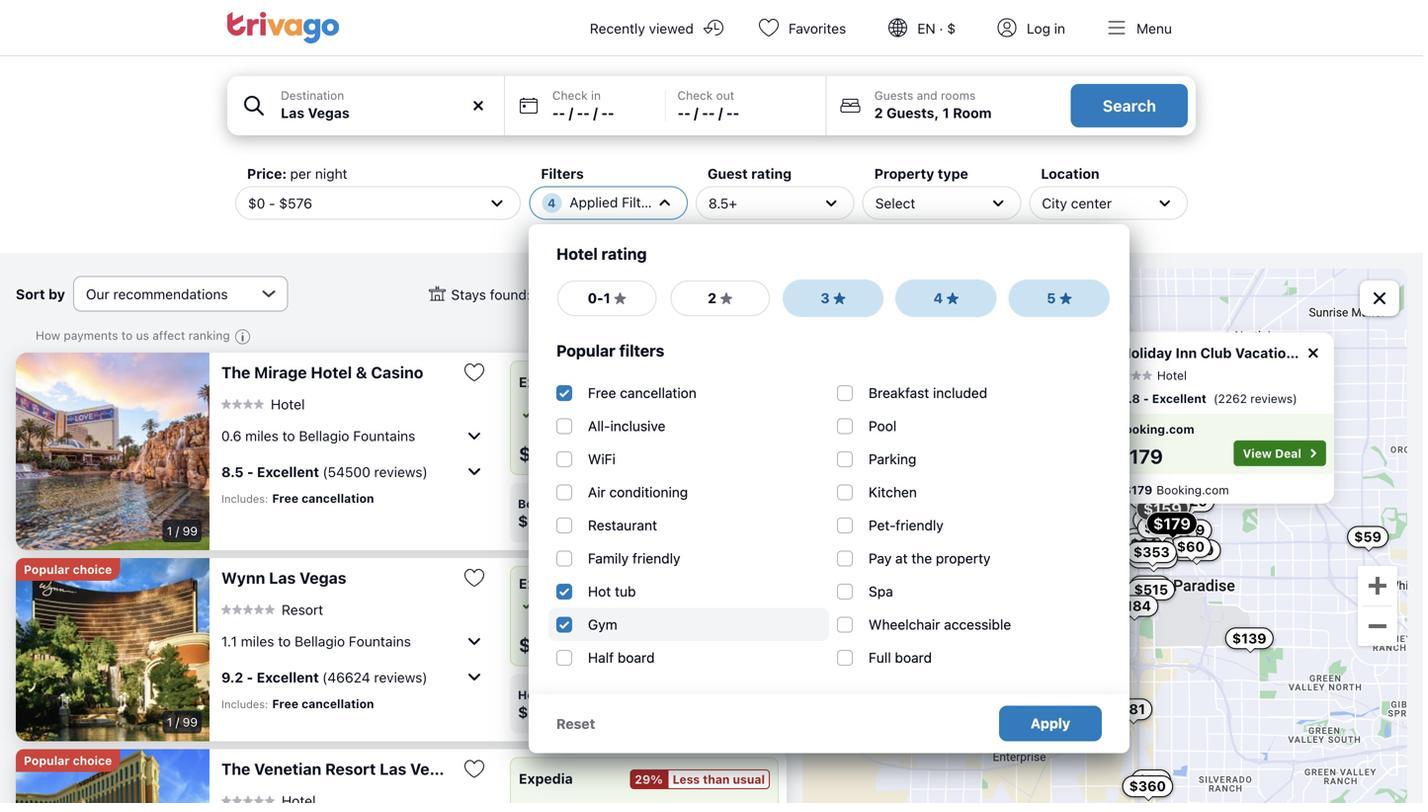 Task type: locate. For each thing, give the bounding box(es) containing it.
0 vertical spatial fountains
[[353, 428, 416, 444]]

the inside "button"
[[221, 760, 251, 779]]

$305 inside $305 $151 $200 $60
[[1148, 498, 1185, 515]]

free cancellation up inclusive
[[588, 385, 697, 401]]

friendly up tub
[[633, 551, 681, 567]]

0 horizontal spatial $59
[[635, 512, 666, 531]]

rating right guest
[[752, 166, 792, 182]]

per
[[290, 166, 311, 182]]

1 vertical spatial includes:
[[221, 699, 268, 711]]

includes: down 8.5
[[221, 493, 268, 506]]

bellagio for $89
[[299, 428, 350, 444]]

vegas inside button
[[300, 569, 347, 588]]

2 vertical spatial $305
[[518, 704, 559, 722]]

guests
[[875, 88, 914, 102]]

free cancellation button for $89
[[519, 405, 639, 423]]

2 board from the left
[[895, 650, 932, 666]]

2 vertical spatial property
[[720, 599, 768, 613]]

4 up breakfast included
[[934, 290, 943, 307]]

0 horizontal spatial friendly
[[633, 551, 681, 567]]

2 includes: free cancellation from the top
[[221, 698, 374, 711]]

our
[[635, 497, 657, 511], [635, 689, 657, 703]]

expedia
[[519, 374, 573, 391], [519, 576, 573, 592], [519, 771, 573, 788]]

fountains for $305
[[349, 634, 411, 650]]

$322 button
[[1164, 473, 1213, 495]]

pay at the property for $305
[[661, 599, 768, 613]]

friendly for pet-friendly
[[896, 518, 944, 534]]

friendly
[[896, 518, 944, 534], [633, 551, 681, 567]]

hotel rating
[[557, 245, 647, 264]]

pay right tub
[[661, 599, 681, 613]]

$59 inside our lowest price: $59
[[635, 512, 666, 531]]

0 vertical spatial friendly
[[896, 518, 944, 534]]

at
[[1306, 345, 1322, 361]]

view up our lowest price:
[[663, 631, 701, 650]]

2 vertical spatial $179
[[1154, 515, 1191, 533]]

1 board from the left
[[618, 650, 655, 666]]

check right clear icon
[[553, 88, 588, 102]]

1 horizontal spatial club
[[1374, 345, 1406, 361]]

at for $305
[[684, 599, 695, 613]]

0 vertical spatial miles
[[245, 428, 279, 444]]

$93
[[1137, 579, 1165, 595]]

0 horizontal spatial resort
[[282, 602, 324, 618]]

1
[[943, 105, 950, 121], [604, 290, 611, 307], [167, 525, 172, 538], [167, 716, 172, 730]]

1 vertical spatial resort
[[325, 760, 376, 779]]

board right half
[[618, 650, 655, 666]]

2 choice from the top
[[73, 754, 112, 768]]

bellagio inside button
[[299, 428, 350, 444]]

0 vertical spatial choice
[[73, 563, 112, 577]]

2 vertical spatial booking.com
[[518, 497, 596, 511]]

0 vertical spatial view deal button
[[1235, 441, 1327, 467]]

usual down our lowest price: button
[[733, 773, 765, 787]]

2 1 / 99 from the top
[[167, 716, 198, 730]]

1 vertical spatial lowest
[[660, 689, 699, 703]]

1 horizontal spatial 4
[[934, 290, 943, 307]]

1 1 / 99 from the top
[[167, 525, 198, 538]]

filters
[[541, 166, 584, 182], [622, 194, 661, 211]]

vegas
[[300, 569, 347, 588], [410, 760, 457, 779]]

1 horizontal spatial las
[[380, 760, 407, 779]]

1 check from the left
[[553, 88, 588, 102]]

at
[[684, 407, 695, 421], [896, 551, 908, 567], [684, 599, 695, 613]]

pay at the property down 30% less than usual
[[661, 407, 768, 421]]

to inside button
[[282, 428, 295, 444]]

popular for wynn las vegas
[[24, 563, 70, 577]]

1 vertical spatial view deal button
[[651, 622, 770, 658]]

0 vertical spatial rating
[[752, 166, 792, 182]]

2 popular choice button from the top
[[16, 750, 120, 773]]

2 the from the top
[[221, 760, 251, 779]]

0 vertical spatial than
[[703, 376, 730, 390]]

$305
[[1148, 498, 1185, 515], [519, 634, 570, 657], [518, 704, 559, 722]]

free cancellation
[[588, 385, 697, 401], [537, 407, 639, 421], [537, 599, 639, 613]]

free cancellation button down free cancellation checkbox
[[519, 405, 639, 423]]

includes: for $305
[[221, 699, 268, 711]]

inclusive
[[611, 418, 666, 435]]

2 includes: from the top
[[221, 699, 268, 711]]

club right inn
[[1201, 345, 1233, 361]]

1 horizontal spatial board
[[895, 650, 932, 666]]

2 vertical spatial pay at the property
[[661, 599, 768, 613]]

Breakfast included checkbox
[[837, 385, 853, 401]]

99 for $305
[[183, 716, 198, 730]]

$515
[[1135, 582, 1169, 598]]

fountains
[[353, 428, 416, 444], [349, 634, 411, 650]]

the left 'mirage'
[[221, 363, 251, 382]]

free cancellation button up gym checkbox
[[519, 597, 639, 615]]

expedia down the family friendly checkbox
[[519, 576, 573, 592]]

includes: down 9.2
[[221, 699, 268, 711]]

lowest for our lowest price:
[[660, 689, 699, 703]]

bellagio inside button
[[295, 634, 345, 650]]

$89 inside booking.com $89
[[518, 512, 550, 531]]

1 horizontal spatial view deal button
[[1235, 441, 1327, 467]]

in inside the check in -- / -- / --
[[591, 88, 601, 102]]

the mirage hotel & casino, (las vegas, usa) image
[[16, 353, 210, 551]]

1 vertical spatial than
[[703, 773, 730, 787]]

in for check
[[591, 88, 601, 102]]

2 free cancellation button from the top
[[519, 597, 639, 615]]

$60 button
[[1171, 537, 1212, 558]]

rating up booking at top
[[602, 245, 647, 264]]

price: inside button
[[702, 689, 737, 703]]

0 vertical spatial reviews)
[[1251, 392, 1298, 406]]

view deal button up our lowest price:
[[651, 622, 770, 658]]

1 pay at the property button from the top
[[643, 405, 768, 423]]

0 horizontal spatial 2
[[708, 290, 717, 307]]

hotel inside button
[[311, 363, 352, 382]]

all-inclusive
[[588, 418, 666, 435]]

friendly for family friendly
[[633, 551, 681, 567]]

wynn las vegas, (las vegas, usa) image
[[16, 559, 210, 742]]

hotel down 'mirage'
[[271, 396, 305, 413]]

reviews) right "(2262"
[[1251, 392, 1298, 406]]

breakfast
[[869, 385, 930, 401]]

expedia down "reset" button
[[519, 771, 573, 788]]

1 vertical spatial pay at the property
[[869, 551, 991, 567]]

view deal
[[1244, 447, 1302, 461], [663, 631, 739, 650]]

filters up applied
[[541, 166, 584, 182]]

lowest up 29% less than usual
[[660, 689, 699, 703]]

our inside our lowest price: $59
[[635, 497, 657, 511]]

1 horizontal spatial 2
[[875, 105, 884, 121]]

affect
[[153, 329, 185, 343]]

1 expedia from the top
[[519, 374, 573, 391]]

2 price: from the top
[[702, 689, 737, 703]]

0 vertical spatial $139 button
[[818, 422, 866, 444]]

lowest up family friendly
[[660, 497, 699, 511]]

1 usual from the top
[[733, 376, 765, 390]]

lowest inside our lowest price: $59
[[660, 497, 699, 511]]

2 vertical spatial pay
[[661, 599, 681, 613]]

less
[[673, 376, 700, 390], [673, 773, 700, 787]]

Pet-friendly checkbox
[[837, 518, 853, 534]]

pay at the property
[[661, 407, 768, 421], [869, 551, 991, 567], [661, 599, 768, 613]]

las inside "button"
[[380, 760, 407, 779]]

1 vertical spatial view deal
[[663, 631, 739, 650]]

fountains up (54500
[[353, 428, 416, 444]]

1 vertical spatial booking.com
[[1157, 483, 1230, 497]]

0 horizontal spatial $229
[[1136, 550, 1172, 566]]

deal up our lowest price:
[[705, 631, 739, 650]]

excellent
[[1153, 392, 1207, 406], [257, 464, 319, 480], [257, 670, 319, 686]]

than right the 30%
[[703, 376, 730, 390]]

1 less from the top
[[673, 376, 700, 390]]

lowest inside button
[[660, 689, 699, 703]]

miles inside button
[[245, 428, 279, 444]]

excellent for $89
[[257, 464, 319, 480]]

0 vertical spatial expedia
[[519, 374, 573, 391]]

search
[[1103, 96, 1157, 115]]

choice for the
[[73, 754, 112, 768]]

3 expedia from the top
[[519, 771, 573, 788]]

than
[[703, 376, 730, 390], [703, 773, 730, 787]]

$240
[[1131, 536, 1167, 552]]

filters
[[620, 342, 665, 360]]

booking.com up restaurant checkbox
[[518, 497, 596, 511]]

$0
[[248, 195, 265, 211]]

hotel
[[557, 245, 598, 264], [311, 363, 352, 382], [1158, 369, 1188, 383], [271, 396, 305, 413]]

excellent down 0.6 miles to bellagio fountains
[[257, 464, 319, 480]]

1 horizontal spatial vegas
[[410, 760, 457, 779]]

0.6 miles to bellagio fountains
[[221, 428, 416, 444]]

check left out
[[678, 88, 713, 102]]

$224
[[842, 507, 878, 523]]

1 vertical spatial excellent
[[257, 464, 319, 480]]

2 99 from the top
[[183, 716, 198, 730]]

2
[[875, 105, 884, 121], [708, 290, 717, 307]]

8.5
[[221, 464, 244, 480]]

reviews) right (54500
[[374, 464, 428, 480]]

holiday
[[1121, 345, 1173, 361]]

property for $89
[[720, 407, 768, 421]]

2 expedia from the top
[[519, 576, 573, 592]]

free
[[588, 385, 617, 401], [537, 407, 563, 421], [272, 492, 299, 506], [537, 599, 563, 613], [272, 698, 299, 711]]

miles right 1.1
[[241, 634, 274, 650]]

view down "(2262"
[[1244, 447, 1273, 461]]

booking.com $89
[[518, 497, 596, 531]]

in inside button
[[1055, 20, 1066, 37]]

3 button
[[783, 280, 884, 317]]

1 horizontal spatial view deal
[[1244, 447, 1302, 461]]

pay at the property button
[[643, 405, 768, 423], [643, 597, 768, 615]]

fountains inside button
[[349, 634, 411, 650]]

0 vertical spatial the
[[221, 363, 251, 382]]

$203 button
[[1129, 488, 1180, 509]]

2 club from the left
[[1374, 345, 1406, 361]]

0 horizontal spatial hotel button
[[221, 396, 305, 413]]

friendly down kitchen
[[896, 518, 944, 534]]

at down $140 button
[[896, 551, 908, 567]]

price:
[[247, 166, 287, 182]]

1 vertical spatial vegas
[[410, 760, 457, 779]]

Full board checkbox
[[837, 650, 853, 666]]

1 price: from the top
[[702, 497, 737, 511]]

2 down guests
[[875, 105, 884, 121]]

property
[[720, 407, 768, 421], [936, 551, 991, 567], [720, 599, 768, 613]]

0 vertical spatial 1 / 99
[[167, 525, 198, 538]]

booking.com for booking.com $89
[[518, 497, 596, 511]]

$89 inside $159 $89 $210
[[1140, 512, 1168, 529]]

cancellation down free cancellation checkbox
[[566, 407, 639, 421]]

1 vertical spatial 99
[[183, 716, 198, 730]]

1 than from the top
[[703, 376, 730, 390]]

$200
[[1131, 531, 1168, 547]]

free cancellation down free cancellation checkbox
[[537, 407, 639, 421]]

hotel button down 'mirage'
[[221, 396, 305, 413]]

popular filters
[[557, 342, 665, 360]]

resort up the 1.1 miles to bellagio fountains
[[282, 602, 324, 618]]

bellagio
[[299, 428, 350, 444], [295, 634, 345, 650]]

1 99 from the top
[[183, 525, 198, 538]]

0 vertical spatial pay at the property
[[661, 407, 768, 421]]

includes: for $89
[[221, 493, 268, 506]]

free cancellation button
[[519, 405, 639, 423], [519, 597, 639, 615]]

0 horizontal spatial club
[[1201, 345, 1233, 361]]

includes: free cancellation down 8.5 - excellent (54500 reviews)
[[221, 492, 374, 506]]

usual down 2 button at top
[[733, 376, 765, 390]]

cancellation down (46624
[[302, 698, 374, 711]]

1 horizontal spatial hotel button
[[1121, 369, 1188, 383]]

pay for $305
[[661, 599, 681, 613]]

0 vertical spatial pay at the property button
[[643, 405, 768, 423]]

payments
[[64, 329, 118, 343]]

to inside button
[[121, 329, 133, 343]]

2 than from the top
[[703, 773, 730, 787]]

cancellation up 'gym'
[[566, 599, 639, 613]]

1 vertical spatial choice
[[73, 754, 112, 768]]

accessible
[[944, 617, 1012, 633]]

1 vertical spatial rating
[[602, 245, 647, 264]]

4 left applied
[[548, 196, 556, 210]]

pay down the 30%
[[661, 407, 681, 421]]

$93 button
[[1130, 576, 1172, 598]]

the right tub
[[698, 599, 716, 613]]

guests and rooms 2 guests, 1 room
[[875, 88, 992, 121]]

at for $89
[[684, 407, 695, 421]]

bellagio up 9.2 - excellent (46624 reviews)
[[295, 634, 345, 650]]

1 vertical spatial to
[[282, 428, 295, 444]]

free cancellation up 'gym'
[[537, 599, 639, 613]]

trivago logo image
[[227, 12, 340, 44]]

0 vertical spatial popular choice
[[24, 563, 112, 577]]

booking.com down the "8.8"
[[1117, 423, 1195, 436]]

2 our from the top
[[635, 689, 657, 703]]

view deal up our lowest price:
[[663, 631, 739, 650]]

0 vertical spatial las
[[269, 569, 296, 588]]

popular choice button for wynn las vegas
[[16, 559, 120, 581]]

sort by
[[16, 286, 65, 302]]

las
[[269, 569, 296, 588], [380, 760, 407, 779]]

1 vertical spatial 4
[[934, 290, 943, 307]]

expedia for the venetian resort las vegas
[[519, 771, 573, 788]]

excellent down inn
[[1153, 392, 1207, 406]]

pay at the property button for $305
[[643, 597, 768, 615]]

2 vertical spatial the
[[698, 599, 716, 613]]

our inside our lowest price: button
[[635, 689, 657, 703]]

pay for $89
[[661, 407, 681, 421]]

0 vertical spatial pay
[[661, 407, 681, 421]]

rating for hotel rating
[[602, 245, 647, 264]]

our down "half board"
[[635, 689, 657, 703]]

1 inside guests and rooms 2 guests, 1 room
[[943, 105, 950, 121]]

popular
[[557, 342, 616, 360], [24, 563, 70, 577], [24, 754, 70, 768]]

$140 button
[[877, 527, 926, 549]]

1 lowest from the top
[[660, 497, 699, 511]]

guest
[[708, 166, 748, 182]]

2 inside guests and rooms 2 guests, 1 room
[[875, 105, 884, 121]]

0 vertical spatial view deal
[[1244, 447, 1302, 461]]

$184 button
[[1110, 596, 1159, 618]]

1 vertical spatial filters
[[622, 194, 661, 211]]

$89 for $159
[[1140, 512, 1168, 529]]

1 the from the top
[[221, 363, 251, 382]]

view deal button
[[1235, 441, 1327, 467], [651, 622, 770, 658]]

less right the 30%
[[673, 376, 700, 390]]

1 vertical spatial usual
[[733, 773, 765, 787]]

2 popular choice from the top
[[24, 754, 112, 768]]

pay at the property button down 30% less than usual
[[643, 405, 768, 423]]

the left venetian
[[221, 760, 251, 779]]

$139 button
[[818, 422, 866, 444], [1226, 628, 1274, 650]]

price: for our lowest price: $59
[[702, 497, 737, 511]]

price:
[[702, 497, 737, 511], [702, 689, 737, 703]]

holiday inn club vacations at desert club resort image
[[1010, 333, 1109, 475]]

All-inclusive checkbox
[[557, 418, 572, 434]]

close image
[[1305, 344, 1323, 362]]

1 includes: free cancellation from the top
[[221, 492, 374, 506]]

the down $140 button
[[912, 551, 933, 567]]

0 vertical spatial our
[[635, 497, 657, 511]]

popular choice button for the venetian resort las vegas
[[16, 750, 120, 773]]

board right full
[[895, 650, 932, 666]]

1 popular choice button from the top
[[16, 559, 120, 581]]

price: right conditioning
[[702, 497, 737, 511]]

check
[[553, 88, 588, 102], [678, 88, 713, 102]]

2 pay at the property button from the top
[[643, 597, 768, 615]]

2 vertical spatial to
[[278, 634, 291, 650]]

0 vertical spatial the
[[698, 407, 716, 421]]

night
[[315, 166, 348, 182]]

free up gym checkbox
[[537, 599, 563, 613]]

1 vertical spatial fountains
[[349, 634, 411, 650]]

2 vertical spatial expedia
[[519, 771, 573, 788]]

usual
[[733, 376, 765, 390], [733, 773, 765, 787]]

0 vertical spatial free cancellation button
[[519, 405, 639, 423]]

search button
[[1072, 84, 1188, 128]]

0 horizontal spatial in
[[591, 88, 601, 102]]

less for 30%
[[673, 376, 700, 390]]

pay at the property right tub
[[661, 599, 768, 613]]

8.8 - excellent (2262 reviews)
[[1121, 392, 1298, 406]]

1 choice from the top
[[73, 563, 112, 577]]

1 vertical spatial $139
[[1233, 631, 1267, 647]]

$140
[[884, 530, 919, 546]]

property for $305
[[720, 599, 768, 613]]

$249
[[1169, 522, 1206, 539]]

0 vertical spatial at
[[684, 407, 695, 421]]

reviews) right (46624
[[374, 670, 428, 686]]

property
[[875, 166, 935, 182]]

to down resort button
[[278, 634, 291, 650]]

in
[[1055, 20, 1066, 37], [591, 88, 601, 102]]

in for log
[[1055, 20, 1066, 37]]

fountains inside button
[[353, 428, 416, 444]]

excellent down the 1.1 miles to bellagio fountains
[[257, 670, 319, 686]]

1 vertical spatial view
[[663, 631, 701, 650]]

0 vertical spatial usual
[[733, 376, 765, 390]]

·
[[940, 20, 944, 37]]

to up 8.5 - excellent (54500 reviews)
[[282, 428, 295, 444]]

our up restaurant
[[635, 497, 657, 511]]

view deal down "(2262"
[[1244, 447, 1302, 461]]

2 usual from the top
[[733, 773, 765, 787]]

resort
[[282, 602, 324, 618], [325, 760, 376, 779]]

1 free cancellation button from the top
[[519, 405, 639, 423]]

2 check from the left
[[678, 88, 713, 102]]

pay at the property down $140 button
[[869, 551, 991, 567]]

in right log
[[1055, 20, 1066, 37]]

choice for wynn
[[73, 563, 112, 577]]

WiFi checkbox
[[557, 452, 572, 467]]

1 vertical spatial free cancellation
[[537, 407, 639, 421]]

deal down 8.8 - excellent (2262 reviews)
[[1276, 447, 1302, 461]]

$151
[[1143, 509, 1175, 526]]

free down 8.5 - excellent (54500 reviews)
[[272, 492, 299, 506]]

$229
[[1172, 493, 1208, 510], [1136, 550, 1172, 566]]

bellagio up 8.5 - excellent (54500 reviews)
[[299, 428, 350, 444]]

venetian
[[254, 760, 322, 779]]

the inside button
[[221, 363, 251, 382]]

expedia up all-inclusive checkbox
[[519, 374, 573, 391]]

0 vertical spatial $139
[[825, 424, 860, 441]]

price: inside our lowest price: $59
[[702, 497, 737, 511]]

in down recently
[[591, 88, 601, 102]]

booking.com down $138 'button'
[[1157, 483, 1230, 497]]

1 vertical spatial $229
[[1136, 550, 1172, 566]]

at right tub
[[684, 599, 695, 613]]

fountains up (46624
[[349, 634, 411, 650]]

includes: free cancellation for $89
[[221, 492, 374, 506]]

1 vertical spatial expedia
[[519, 576, 573, 592]]

at down 30% less than usual
[[684, 407, 695, 421]]

pay at the property for $89
[[661, 407, 768, 421]]

view deal button down "(2262"
[[1235, 441, 1327, 467]]

check inside check out -- / -- / --
[[678, 88, 713, 102]]

0 vertical spatial in
[[1055, 20, 1066, 37]]

2 less from the top
[[673, 773, 700, 787]]

hotel left &
[[311, 363, 352, 382]]

1 vertical spatial the
[[912, 551, 933, 567]]

check inside the check in -- / -- / --
[[553, 88, 588, 102]]

than right 29%
[[703, 773, 730, 787]]

1 our from the top
[[635, 497, 657, 511]]

0 vertical spatial excellent
[[1153, 392, 1207, 406]]

the venetian resort las vegas, (las vegas, usa) image
[[16, 750, 210, 804]]

miles right 0.6
[[245, 428, 279, 444]]

1 includes: from the top
[[221, 493, 268, 506]]

hotel button down holiday
[[1121, 369, 1188, 383]]

to left us
[[121, 329, 133, 343]]

price: up 29% less than usual
[[702, 689, 737, 703]]

check for check out -- / -- / --
[[678, 88, 713, 102]]

resort right venetian
[[325, 760, 376, 779]]

0 vertical spatial bellagio
[[299, 428, 350, 444]]

1 vertical spatial includes: free cancellation
[[221, 698, 374, 711]]

the mirage hotel & casino
[[221, 363, 424, 382]]

0 horizontal spatial view
[[663, 631, 701, 650]]

1 vertical spatial las
[[380, 760, 407, 779]]

1 horizontal spatial filters
[[622, 194, 661, 211]]

pay down $140 button
[[869, 551, 892, 567]]

0 vertical spatial view
[[1244, 447, 1273, 461]]

9.2
[[221, 670, 243, 686]]

free cancellation button for $305
[[519, 597, 639, 615]]

30%
[[635, 376, 663, 390]]

1 club from the left
[[1201, 345, 1233, 361]]

1 vertical spatial price:
[[702, 689, 737, 703]]

club left re
[[1374, 345, 1406, 361]]

popular choice for the venetian resort las vegas
[[24, 754, 112, 768]]

1 vertical spatial free cancellation button
[[519, 597, 639, 615]]

pay at the property button right tub
[[643, 597, 768, 615]]

free cancellation for $89
[[537, 407, 639, 421]]

1 popular choice from the top
[[24, 563, 112, 577]]

miles for $305
[[241, 634, 274, 650]]

log in
[[1027, 20, 1066, 37]]

includes: free cancellation down 9.2 - excellent (46624 reviews)
[[221, 698, 374, 711]]

0 vertical spatial vegas
[[300, 569, 347, 588]]

2 right sites
[[708, 290, 717, 307]]

1 horizontal spatial resort
[[325, 760, 376, 779]]

0 vertical spatial resort
[[282, 602, 324, 618]]

2 lowest from the top
[[660, 689, 699, 703]]

0 vertical spatial deal
[[1276, 447, 1302, 461]]

$305 for $305 $151 $200 $60
[[1148, 498, 1185, 515]]

Pool checkbox
[[837, 418, 853, 434]]

to inside button
[[278, 634, 291, 650]]

1 vertical spatial friendly
[[633, 551, 681, 567]]

miles inside button
[[241, 634, 274, 650]]

filters right applied
[[622, 194, 661, 211]]

2 inside button
[[708, 290, 717, 307]]

0 vertical spatial includes:
[[221, 493, 268, 506]]

$89 for booking.com
[[518, 512, 550, 531]]



Task type: vqa. For each thing, say whether or not it's contained in the screenshot.
Property
yes



Task type: describe. For each thing, give the bounding box(es) containing it.
1 vertical spatial $229 button
[[1129, 547, 1178, 569]]

$179 inside $179 button
[[1154, 515, 1191, 533]]

full board
[[869, 650, 932, 666]]

family
[[588, 551, 629, 567]]

$360
[[1130, 779, 1167, 795]]

$210 button
[[1138, 517, 1186, 539]]

menu button
[[1090, 0, 1196, 55]]

applied
[[570, 194, 618, 211]]

check for check in -- / -- / --
[[553, 88, 588, 102]]

room
[[953, 105, 992, 121]]

en · $ button
[[870, 0, 980, 55]]

29% less than usual
[[635, 773, 765, 787]]

$159
[[1144, 500, 1183, 519]]

$75
[[1138, 773, 1165, 789]]

property type
[[875, 166, 969, 182]]

half
[[588, 650, 614, 666]]

the mirage hotel & casino button
[[221, 363, 447, 383]]

0 horizontal spatial view deal
[[663, 631, 739, 650]]

1 horizontal spatial $229
[[1172, 493, 1208, 510]]

all-
[[588, 418, 611, 435]]

$59 inside button
[[1355, 529, 1382, 545]]

the venetian resort las vegas
[[221, 760, 457, 779]]

viewed
[[649, 20, 694, 37]]

1 horizontal spatial view
[[1244, 447, 1273, 461]]

rating for guest rating
[[752, 166, 792, 182]]

popular for the venetian resort las vegas
[[24, 754, 70, 768]]

Air conditioning checkbox
[[557, 485, 572, 501]]

Wheelchair accessible checkbox
[[837, 617, 853, 633]]

$305 for $305
[[519, 634, 570, 657]]

the for the venetian resort las vegas
[[221, 760, 251, 779]]

Gym checkbox
[[557, 617, 572, 633]]

$59 button
[[1348, 527, 1389, 548]]

$200 button
[[1124, 529, 1175, 550]]

Hot tub checkbox
[[557, 584, 572, 600]]

how
[[36, 329, 60, 343]]

resort inside resort button
[[282, 602, 324, 618]]

8.5+
[[709, 195, 738, 211]]

$240 $128
[[1131, 536, 1169, 560]]

Parking checkbox
[[837, 452, 853, 467]]

$224 button
[[835, 504, 884, 526]]

location
[[1042, 166, 1100, 182]]

our for our lowest price: $59
[[635, 497, 657, 511]]

$179 button
[[1147, 512, 1198, 536]]

1 vertical spatial property
[[936, 551, 991, 567]]

usual for 30% less than usual
[[733, 376, 765, 390]]

vegas inside "button"
[[410, 760, 457, 779]]

$576
[[279, 195, 312, 211]]

excellent for $305
[[257, 670, 319, 686]]

0 horizontal spatial 4
[[548, 196, 556, 210]]

free down free cancellation checkbox
[[537, 407, 563, 421]]

our lowest price: button
[[627, 675, 779, 734]]

Family friendly checkbox
[[557, 551, 572, 567]]

view deal button for $305
[[651, 622, 770, 658]]

type
[[938, 166, 969, 182]]

$209
[[1178, 542, 1215, 559]]

Destination search field
[[281, 103, 492, 124]]

325
[[757, 286, 784, 303]]

$53
[[1164, 527, 1191, 543]]

$139 for topmost $139 button
[[825, 424, 860, 441]]

0 vertical spatial free cancellation
[[588, 385, 697, 401]]

las inside button
[[269, 569, 296, 588]]

family friendly
[[588, 551, 681, 567]]

our lowest price: $59
[[635, 497, 737, 531]]

pet-friendly
[[869, 518, 944, 534]]

2 button
[[670, 280, 771, 317]]

price: per night
[[247, 166, 348, 182]]

vacations
[[1236, 345, 1303, 361]]

mirage
[[254, 363, 307, 382]]

$138 button
[[1170, 461, 1219, 483]]

apply button
[[1000, 706, 1102, 742]]

$305 inside hotels.com $305
[[518, 704, 559, 722]]

cancellation up inclusive
[[620, 385, 697, 401]]

usual for 29% less than usual
[[733, 773, 765, 787]]

than for 30% less than usual
[[703, 376, 730, 390]]

Destination field
[[227, 76, 504, 135]]

$240 button
[[1124, 534, 1174, 555]]

to for $305
[[278, 634, 291, 650]]

air conditioning
[[588, 484, 688, 501]]

re
[[1409, 345, 1424, 361]]

less for 29%
[[673, 773, 700, 787]]

conditioning
[[610, 484, 688, 501]]

$209 button
[[1171, 540, 1222, 562]]

includes: free cancellation for $305
[[221, 698, 374, 711]]

booking sites searched: 325
[[598, 286, 784, 303]]

the for $305
[[698, 599, 716, 613]]

&
[[356, 363, 367, 382]]

Free cancellation checkbox
[[557, 385, 572, 401]]

1 vertical spatial pay
[[869, 551, 892, 567]]

0-1 button
[[557, 280, 658, 317]]

99 for $89
[[183, 525, 198, 538]]

0 horizontal spatial filters
[[541, 166, 584, 182]]

$210
[[1145, 520, 1179, 536]]

0 vertical spatial $179
[[1117, 445, 1164, 468]]

kitchen
[[869, 484, 917, 501]]

0.6
[[221, 428, 242, 444]]

the for $89
[[698, 407, 716, 421]]

0 vertical spatial popular
[[557, 342, 616, 360]]

bellagio for $305
[[295, 634, 345, 650]]

reviews) for $305
[[374, 670, 428, 686]]

pay at the property button for $89
[[643, 405, 768, 423]]

included
[[933, 385, 988, 401]]

board for half board
[[618, 650, 655, 666]]

sort
[[16, 286, 45, 302]]

to for $89
[[282, 428, 295, 444]]

reviews) for $89
[[374, 464, 428, 480]]

than for 29% less than usual
[[703, 773, 730, 787]]

4 inside button
[[934, 290, 943, 307]]

$353 button
[[1127, 542, 1177, 564]]

map region
[[803, 269, 1408, 804]]

board for full board
[[895, 650, 932, 666]]

free down 9.2 - excellent (46624 reviews)
[[272, 698, 299, 711]]

$0 - $576
[[248, 195, 312, 211]]

1 inside 0-1 button
[[604, 290, 611, 307]]

parking
[[869, 451, 917, 468]]

1 / 99 for $305
[[167, 716, 198, 730]]

1 vertical spatial deal
[[705, 631, 739, 650]]

1 horizontal spatial deal
[[1276, 447, 1302, 461]]

inn
[[1176, 345, 1198, 361]]

0-1
[[588, 290, 611, 307]]

Half board checkbox
[[557, 650, 572, 666]]

guest rating
[[708, 166, 792, 182]]

(2262
[[1214, 392, 1248, 406]]

fountains for $89
[[353, 428, 416, 444]]

1 vertical spatial $179
[[1124, 483, 1153, 497]]

hotel up the 0-
[[557, 245, 598, 264]]

$138
[[1177, 464, 1212, 480]]

clear image
[[470, 97, 487, 115]]

cancellation down (54500
[[302, 492, 374, 506]]

1 vertical spatial at
[[896, 551, 908, 567]]

center
[[1072, 195, 1113, 211]]

$95 button
[[1137, 542, 1179, 564]]

$128 button
[[1128, 541, 1176, 563]]

$139 for the rightmost $139 button
[[1233, 631, 1267, 647]]

9.2 - excellent (46624 reviews)
[[221, 670, 428, 686]]

wifi
[[588, 451, 616, 468]]

resort inside the venetian resort las vegas "button"
[[325, 760, 376, 779]]

price: for our lowest price:
[[702, 689, 737, 703]]

Pay at the property checkbox
[[837, 551, 853, 567]]

$53 button
[[1157, 524, 1198, 546]]

hotels.com
[[518, 689, 586, 703]]

Spa checkbox
[[837, 584, 853, 600]]

wynn las vegas button
[[221, 569, 447, 588]]

free cancellation for $305
[[537, 599, 639, 613]]

0 vertical spatial $229 button
[[1165, 491, 1215, 513]]

1 / 99 for $89
[[167, 525, 198, 538]]

$160 button
[[1153, 462, 1202, 483]]

1 horizontal spatial $139 button
[[1226, 628, 1274, 650]]

$89 button
[[1134, 510, 1175, 532]]

popular choice for wynn las vegas
[[24, 563, 112, 577]]

5 button
[[1009, 280, 1110, 317]]

check out -- / -- / --
[[678, 88, 740, 121]]

1 vertical spatial hotel button
[[221, 396, 305, 413]]

pet-
[[869, 518, 896, 534]]

$249 button
[[1162, 520, 1213, 542]]

expedia for wynn las vegas
[[519, 576, 573, 592]]

$360 button
[[1123, 776, 1174, 798]]

$305 $151 $200 $60
[[1131, 498, 1205, 555]]

out
[[717, 88, 735, 102]]

view deal button for $179
[[1235, 441, 1327, 467]]

Kitchen checkbox
[[837, 485, 853, 501]]

Restaurant checkbox
[[557, 518, 572, 534]]

hotels.com $305
[[518, 689, 586, 722]]

lowest for our lowest price: $59
[[660, 497, 699, 511]]

hotel down inn
[[1158, 369, 1188, 383]]

our for our lowest price:
[[635, 689, 657, 703]]

booking.com for booking.com
[[1117, 423, 1195, 436]]

30% less than usual
[[635, 376, 765, 390]]

searched:
[[688, 286, 750, 303]]

wynn
[[221, 569, 265, 588]]

miles for $89
[[245, 428, 279, 444]]

booking
[[598, 286, 650, 303]]

$75 button
[[1132, 770, 1172, 792]]

gym
[[588, 617, 618, 633]]

the for the mirage hotel & casino
[[221, 363, 251, 382]]

free up all-
[[588, 385, 617, 401]]



